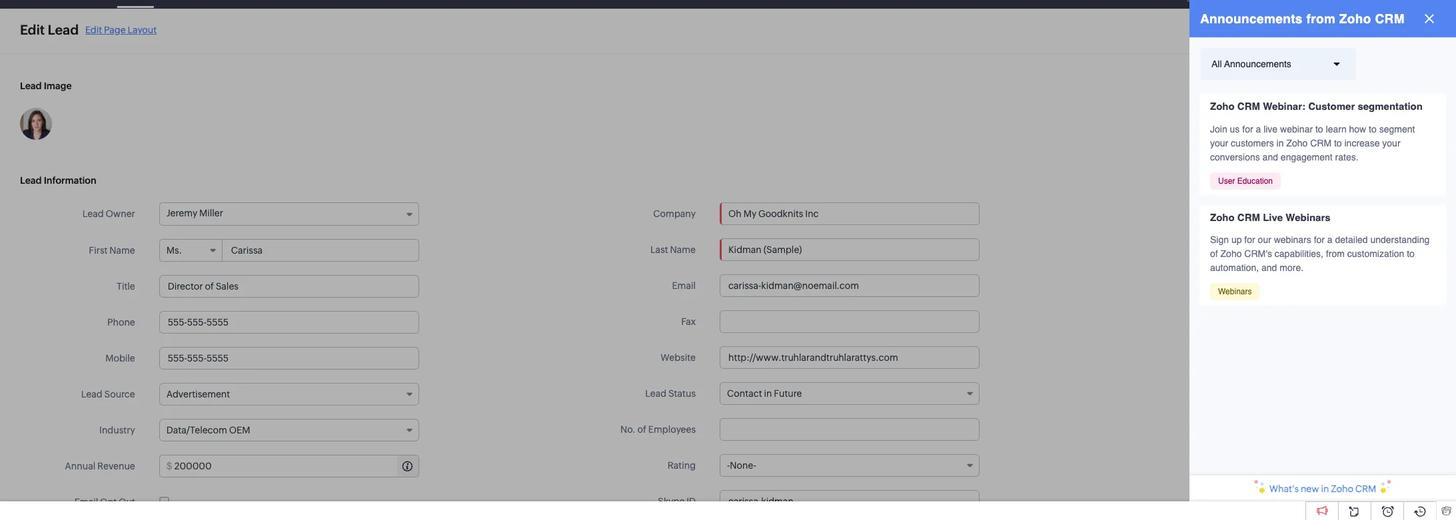 Task type: vqa. For each thing, say whether or not it's contained in the screenshot.
create menu icon
no



Task type: describe. For each thing, give the bounding box(es) containing it.
zoho
[[1332, 484, 1354, 495]]

source
[[104, 389, 135, 400]]

email for email
[[672, 281, 696, 291]]

lead left 'page'
[[48, 22, 79, 37]]

save for save
[[1393, 27, 1414, 38]]

revenue
[[97, 461, 135, 472]]

lead source
[[81, 389, 135, 400]]

status
[[669, 389, 696, 399]]

fax
[[682, 317, 696, 327]]

new
[[1302, 484, 1320, 495]]

edit page layout link
[[85, 24, 157, 35]]

lead information
[[20, 175, 96, 186]]

rating
[[668, 461, 696, 471]]

image image
[[20, 108, 52, 140]]

out
[[119, 497, 135, 508]]

no. of employees
[[621, 425, 696, 435]]

owner
[[106, 209, 135, 219]]

no.
[[621, 425, 636, 435]]

miller
[[199, 208, 223, 219]]

title
[[117, 281, 135, 292]]

skype id
[[658, 497, 696, 507]]

what's new in zoho crm
[[1270, 484, 1377, 495]]

employees
[[649, 425, 696, 435]]

save and new button
[[1285, 22, 1374, 43]]

last
[[651, 245, 669, 255]]

new
[[1340, 27, 1360, 38]]

industry
[[99, 425, 135, 436]]

first
[[89, 245, 108, 256]]

mobile
[[105, 353, 135, 364]]

save and new
[[1299, 27, 1360, 38]]

company
[[654, 209, 696, 219]]

information
[[44, 175, 96, 186]]

what's
[[1270, 484, 1300, 495]]

what's new in zoho crm link
[[1190, 476, 1457, 502]]

lead status
[[646, 389, 696, 399]]

lead owner
[[83, 209, 135, 219]]

page
[[104, 24, 126, 35]]



Task type: locate. For each thing, give the bounding box(es) containing it.
None text field
[[159, 275, 419, 298], [720, 311, 980, 333], [159, 311, 419, 334], [159, 347, 419, 370], [720, 419, 980, 441], [174, 456, 419, 477], [159, 275, 419, 298], [720, 311, 980, 333], [159, 311, 419, 334], [159, 347, 419, 370], [720, 419, 980, 441], [174, 456, 419, 477]]

lead for lead owner
[[83, 209, 104, 219]]

lead
[[48, 22, 79, 37], [20, 81, 42, 91], [20, 175, 42, 186], [83, 209, 104, 219], [646, 389, 667, 399], [81, 389, 102, 400]]

skype
[[658, 497, 685, 507]]

edit inside edit lead edit page layout
[[85, 24, 102, 35]]

edit left 'page'
[[85, 24, 102, 35]]

save
[[1299, 27, 1320, 38], [1393, 27, 1414, 38]]

lead left image
[[20, 81, 42, 91]]

lead for lead image
[[20, 81, 42, 91]]

first name
[[89, 245, 135, 256]]

email up the fax
[[672, 281, 696, 291]]

email left opt
[[74, 497, 98, 508]]

last name
[[651, 245, 696, 255]]

lead left source
[[81, 389, 102, 400]]

of
[[638, 425, 647, 435]]

name right last
[[670, 245, 696, 255]]

name right first
[[110, 245, 135, 256]]

1 vertical spatial email
[[74, 497, 98, 508]]

lead left status
[[646, 389, 667, 399]]

1 horizontal spatial edit
[[85, 24, 102, 35]]

save button
[[1379, 22, 1427, 43]]

0 horizontal spatial name
[[110, 245, 135, 256]]

save left and
[[1299, 27, 1320, 38]]

lead left owner at the left of page
[[83, 209, 104, 219]]

image
[[44, 81, 72, 91]]

website
[[661, 353, 696, 363]]

0 horizontal spatial edit
[[20, 22, 45, 37]]

lead left information
[[20, 175, 42, 186]]

edit
[[20, 22, 45, 37], [85, 24, 102, 35]]

1 save from the left
[[1299, 27, 1320, 38]]

annual revenue
[[65, 461, 135, 472]]

email for email opt out
[[74, 497, 98, 508]]

jeremy miller
[[167, 208, 223, 219]]

and
[[1322, 27, 1338, 38]]

lead for lead source
[[81, 389, 102, 400]]

id
[[687, 497, 696, 507]]

layout
[[128, 24, 157, 35]]

2 save from the left
[[1393, 27, 1414, 38]]

annual
[[65, 461, 96, 472]]

name for first name
[[110, 245, 135, 256]]

jeremy
[[167, 208, 198, 219]]

0 horizontal spatial email
[[74, 497, 98, 508]]

opt
[[100, 497, 117, 508]]

save for save and new
[[1299, 27, 1320, 38]]

phone
[[107, 317, 135, 328]]

0 horizontal spatial save
[[1299, 27, 1320, 38]]

email
[[672, 281, 696, 291], [74, 497, 98, 508]]

crm
[[1356, 484, 1377, 495]]

lead image
[[20, 81, 72, 91]]

cancel
[[1235, 27, 1266, 38]]

edit up "lead image"
[[20, 22, 45, 37]]

save right "new" on the top right of page
[[1393, 27, 1414, 38]]

1 horizontal spatial save
[[1393, 27, 1414, 38]]

1 horizontal spatial name
[[670, 245, 696, 255]]

name for last name
[[670, 245, 696, 255]]

edit lead edit page layout
[[20, 22, 157, 37]]

0 vertical spatial email
[[672, 281, 696, 291]]

None text field
[[720, 239, 980, 261], [223, 240, 419, 261], [720, 275, 980, 297], [720, 347, 980, 369], [720, 491, 980, 513], [720, 239, 980, 261], [223, 240, 419, 261], [720, 275, 980, 297], [720, 347, 980, 369], [720, 491, 980, 513]]

1 horizontal spatial email
[[672, 281, 696, 291]]

email opt out
[[74, 497, 135, 508]]

name
[[670, 245, 696, 255], [110, 245, 135, 256]]

cancel button
[[1221, 22, 1280, 43]]

in
[[1322, 484, 1330, 495]]

lead for lead information
[[20, 175, 42, 186]]

lead for lead status
[[646, 389, 667, 399]]



